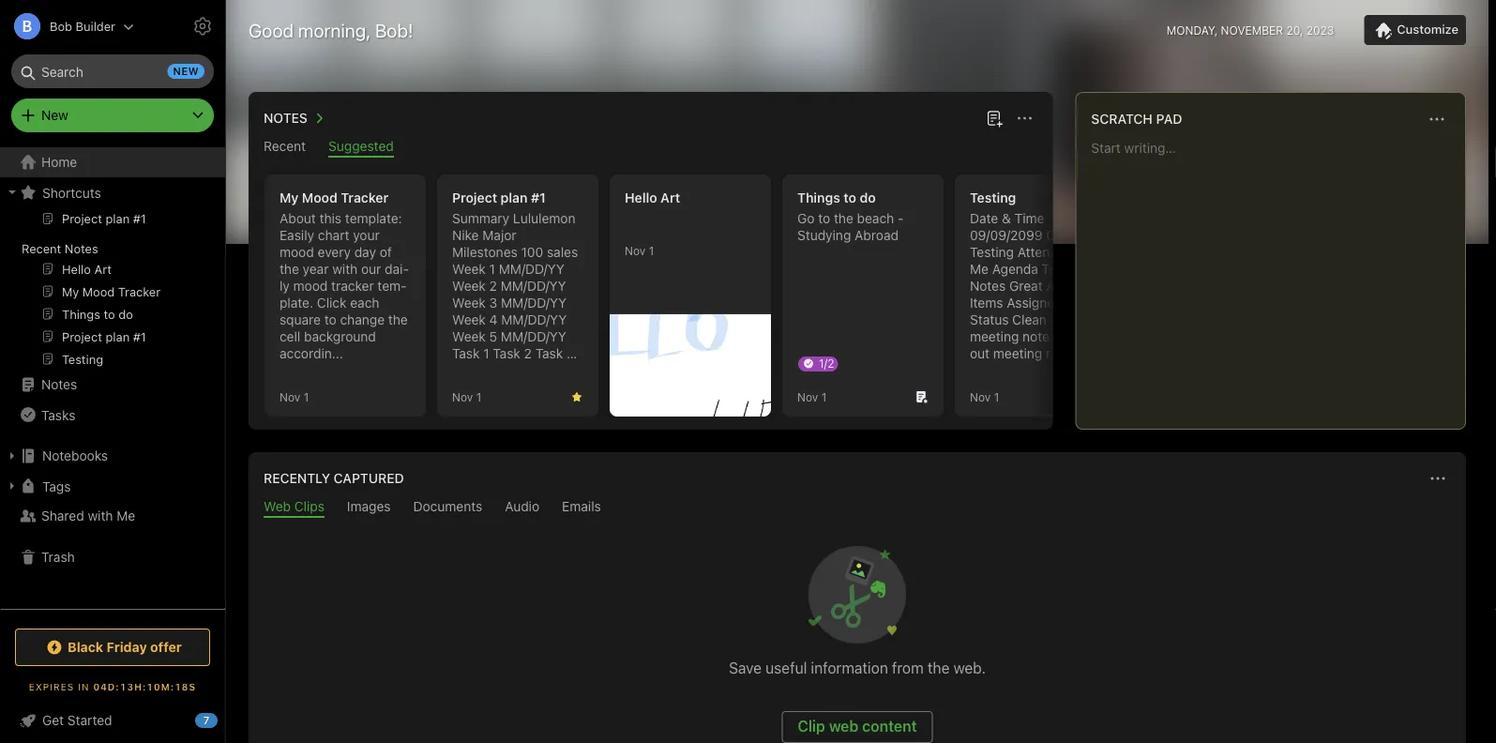 Task type: locate. For each thing, give the bounding box(es) containing it.
Account field
[[0, 8, 134, 45]]

builder
[[76, 19, 115, 33]]

project
[[452, 190, 498, 206]]

recent inside group
[[22, 241, 61, 255]]

0 vertical spatial to
[[844, 190, 857, 206]]

1 vertical spatial testing
[[970, 244, 1015, 260]]

4 week from the top
[[452, 312, 486, 328]]

actio...
[[997, 363, 1038, 378]]

your
[[353, 228, 380, 243]]

le...
[[495, 363, 521, 378]]

the inside web clips tab panel
[[928, 659, 950, 677]]

with down tags button
[[88, 508, 113, 524]]

1 vertical spatial to
[[819, 211, 831, 226]]

pad
[[1157, 111, 1183, 127]]

with inside my mood tracker about this template: easily chart your mood every day of the year with our dai ly mood tracker tem plate. click each square to change the cell background accordin...
[[332, 261, 358, 277]]

notes
[[1023, 329, 1057, 344], [1046, 346, 1080, 361]]

documents tab
[[413, 499, 483, 518]]

meeting up actio...
[[994, 346, 1043, 361]]

2 vertical spatial testing
[[1042, 261, 1086, 277]]

tab list containing web clips
[[252, 499, 1463, 518]]

shared with me link
[[0, 501, 224, 531]]

20,
[[1287, 23, 1304, 37]]

0 vertical spatial notes
[[1023, 329, 1057, 344]]

1 horizontal spatial with
[[332, 261, 358, 277]]

2
[[490, 278, 497, 294], [524, 346, 532, 361]]

new
[[41, 107, 68, 123]]

notes down clean
[[1023, 329, 1057, 344]]

0 horizontal spatial 2
[[490, 278, 497, 294]]

0 horizontal spatial me
[[117, 508, 135, 524]]

shared with me
[[41, 508, 135, 524]]

hello art
[[625, 190, 681, 206]]

up
[[1051, 312, 1066, 328]]

clip web content button
[[782, 711, 933, 743]]

recent down notes "button"
[[264, 138, 306, 154]]

1 horizontal spatial 3
[[567, 346, 575, 361]]

project plan #1 summary lululemon nike major milestones 100 sales week 1 mm/dd/yy week 2 mm/dd/yy week 3 mm/dd/yy week 4 mm/dd/yy week 5 mm/dd/yy task 1 task 2 task 3 task 4 le...
[[452, 190, 578, 378]]

2 vertical spatial to
[[325, 312, 337, 328]]

week
[[452, 261, 486, 277], [452, 278, 486, 294], [452, 295, 486, 311], [452, 312, 486, 328], [452, 329, 486, 344]]

1 vertical spatial tab list
[[252, 499, 1463, 518]]

of
[[380, 244, 392, 260]]

meeting
[[970, 329, 1020, 344], [994, 346, 1043, 361]]

tab list containing recent
[[252, 138, 1050, 158]]

me inside testing date & time 09/09/2099 goal testing attendees me agenda testing notes great action items assignee status clean up meeting notes send out meeting notes and actio...
[[970, 261, 989, 277]]

suggested tab
[[329, 138, 394, 158]]

testing down 09/09/2099
[[970, 244, 1015, 260]]

1
[[649, 244, 654, 257], [490, 261, 496, 277], [484, 346, 490, 361], [304, 390, 309, 404], [476, 390, 482, 404], [822, 390, 827, 404], [994, 390, 1000, 404]]

clip web content
[[798, 718, 917, 735]]

1 vertical spatial 2
[[524, 346, 532, 361]]

100
[[521, 244, 544, 260]]

1 week from the top
[[452, 261, 486, 277]]

04d:13h:10m:18s
[[93, 681, 196, 692]]

chart
[[318, 228, 350, 243]]

nike
[[452, 228, 479, 243]]

testing up action at the top of the page
[[1042, 261, 1086, 277]]

items
[[970, 295, 1004, 311]]

change
[[340, 312, 385, 328]]

do
[[860, 190, 876, 206]]

expires
[[29, 681, 74, 692]]

recent for recent notes
[[22, 241, 61, 255]]

recent tab
[[264, 138, 306, 158]]

clean
[[1013, 312, 1047, 328]]

notes up tasks
[[41, 377, 77, 392]]

-
[[898, 211, 904, 226]]

date
[[970, 211, 999, 226]]

notes link
[[0, 370, 224, 400]]

useful
[[766, 659, 807, 677]]

home link
[[0, 147, 225, 177]]

Start writing… text field
[[1092, 140, 1465, 414]]

mood down easily
[[280, 244, 314, 260]]

4 left le...
[[484, 363, 492, 378]]

more actions image
[[1014, 107, 1036, 130], [1427, 108, 1449, 130], [1427, 467, 1450, 490]]

0 horizontal spatial to
[[325, 312, 337, 328]]

0 vertical spatial 4
[[490, 312, 498, 328]]

me up items
[[970, 261, 989, 277]]

with up the tracker
[[332, 261, 358, 277]]

expires in 04d:13h:10m:18s
[[29, 681, 196, 692]]

0 vertical spatial meeting
[[970, 329, 1020, 344]]

from
[[893, 659, 924, 677]]

good
[[249, 19, 294, 41]]

1 vertical spatial me
[[117, 508, 135, 524]]

notes
[[264, 110, 308, 126], [65, 241, 98, 255], [970, 278, 1006, 294], [41, 377, 77, 392]]

started
[[67, 713, 112, 728]]

me down tags button
[[117, 508, 135, 524]]

2 horizontal spatial to
[[844, 190, 857, 206]]

meeting down status
[[970, 329, 1020, 344]]

cell
[[280, 329, 301, 344]]

4
[[490, 312, 498, 328], [484, 363, 492, 378]]

with
[[332, 261, 358, 277], [88, 508, 113, 524]]

nov
[[625, 244, 646, 257], [280, 390, 301, 404], [452, 390, 473, 404], [798, 390, 819, 404], [970, 390, 991, 404]]

1 tab list from the top
[[252, 138, 1050, 158]]

plan
[[501, 190, 528, 206]]

notes inside testing date & time 09/09/2099 goal testing attendees me agenda testing notes great action items assignee status clean up meeting notes send out meeting notes and actio...
[[970, 278, 1006, 294]]

send
[[1060, 329, 1092, 344]]

the up studying
[[834, 211, 854, 226]]

0 horizontal spatial recent
[[22, 241, 61, 255]]

0 vertical spatial me
[[970, 261, 989, 277]]

black friday offer button
[[15, 629, 210, 666]]

1 vertical spatial recent
[[22, 241, 61, 255]]

shortcuts button
[[0, 177, 224, 207]]

the right the from
[[928, 659, 950, 677]]

to left "do"
[[844, 190, 857, 206]]

testing up date
[[970, 190, 1017, 206]]

recent for recent
[[264, 138, 306, 154]]

0 vertical spatial testing
[[970, 190, 1017, 206]]

to down click
[[325, 312, 337, 328]]

ly
[[280, 261, 409, 294]]

things to do go to the beach - studying abroad
[[798, 190, 904, 243]]

1 vertical spatial notes
[[1046, 346, 1080, 361]]

web clips tab panel
[[249, 518, 1467, 743]]

get started
[[42, 713, 112, 728]]

2 tab list from the top
[[252, 499, 1463, 518]]

0 vertical spatial tab list
[[252, 138, 1050, 158]]

3 week from the top
[[452, 295, 486, 311]]

status
[[970, 312, 1009, 328]]

images tab
[[347, 499, 391, 518]]

out
[[970, 346, 990, 361]]

1 horizontal spatial me
[[970, 261, 989, 277]]

notes up recent tab
[[264, 110, 308, 126]]

1 horizontal spatial recent
[[264, 138, 306, 154]]

my
[[280, 190, 299, 206]]

new button
[[11, 99, 214, 132]]

tab list
[[252, 138, 1050, 158], [252, 499, 1463, 518]]

tracker
[[331, 278, 374, 294]]

recently captured button
[[260, 467, 404, 490]]

tree
[[0, 147, 225, 608]]

mood down year
[[293, 278, 328, 294]]

thumbnail image
[[610, 314, 771, 417]]

notes down send
[[1046, 346, 1080, 361]]

recent down shortcuts
[[22, 241, 61, 255]]

to up studying
[[819, 211, 831, 226]]

bob builder
[[50, 19, 115, 33]]

2 week from the top
[[452, 278, 486, 294]]

&
[[1002, 211, 1012, 226]]

me
[[970, 261, 989, 277], [117, 508, 135, 524]]

suggested tab panel
[[249, 158, 1305, 430]]

1 vertical spatial with
[[88, 508, 113, 524]]

click to collapse image
[[218, 709, 232, 731]]

goal
[[1047, 228, 1074, 243]]

easily
[[280, 228, 314, 243]]

customize
[[1398, 22, 1459, 36]]

notes up items
[[970, 278, 1006, 294]]

0 vertical spatial 3
[[490, 295, 498, 311]]

more actions image for recently captured
[[1427, 467, 1450, 490]]

mm/dd/yy
[[499, 261, 565, 277], [501, 278, 567, 294], [501, 295, 567, 311], [501, 312, 567, 328], [501, 329, 567, 344]]

plate.
[[280, 278, 407, 311]]

web clips
[[264, 499, 325, 514]]

shared
[[41, 508, 84, 524]]

0 vertical spatial with
[[332, 261, 358, 277]]

0 horizontal spatial with
[[88, 508, 113, 524]]

0 vertical spatial recent
[[264, 138, 306, 154]]

4 up '5'
[[490, 312, 498, 328]]

november
[[1222, 23, 1284, 37]]

things
[[798, 190, 841, 206]]

notes down shortcuts
[[65, 241, 98, 255]]

customize button
[[1365, 15, 1467, 45]]

More actions field
[[1012, 105, 1038, 131], [1425, 106, 1451, 132], [1426, 466, 1452, 492]]

Help and Learning task checklist field
[[0, 706, 225, 736]]



Task type: describe. For each thing, give the bounding box(es) containing it.
major
[[483, 228, 517, 243]]

1 vertical spatial 4
[[484, 363, 492, 378]]

testing date & time 09/09/2099 goal testing attendees me agenda testing notes great action items assignee status clean up meeting notes send out meeting notes and actio...
[[970, 190, 1092, 378]]

accordin...
[[280, 346, 343, 361]]

black friday offer
[[68, 640, 182, 655]]

images
[[347, 499, 391, 514]]

web clips tab
[[264, 499, 325, 518]]

notebooks
[[42, 448, 108, 464]]

monday, november 20, 2023
[[1167, 23, 1335, 37]]

great
[[1010, 278, 1043, 294]]

more actions field for recently captured
[[1426, 466, 1452, 492]]

1 vertical spatial 3
[[567, 346, 575, 361]]

background
[[304, 329, 376, 344]]

0 vertical spatial 2
[[490, 278, 497, 294]]

2023
[[1307, 23, 1335, 37]]

suggested
[[329, 138, 394, 154]]

09/09/2099
[[970, 228, 1043, 243]]

more actions image for scratch pad
[[1427, 108, 1449, 130]]

my mood tracker about this template: easily chart your mood every day of the year with our dai ly mood tracker tem plate. click each square to change the cell background accordin...
[[280, 190, 409, 361]]

recent notes group
[[0, 207, 224, 377]]

tags
[[42, 478, 71, 494]]

1 horizontal spatial 2
[[524, 346, 532, 361]]

tab list for notes
[[252, 138, 1050, 158]]

1/2
[[819, 357, 835, 370]]

click
[[317, 295, 347, 311]]

Search text field
[[24, 54, 201, 88]]

notes inside "button"
[[264, 110, 308, 126]]

documents
[[413, 499, 483, 514]]

scratch pad
[[1092, 111, 1183, 127]]

tab list for recently captured
[[252, 499, 1463, 518]]

year
[[303, 261, 329, 277]]

1 vertical spatial mood
[[293, 278, 328, 294]]

recently captured
[[264, 471, 404, 486]]

monday,
[[1167, 23, 1218, 37]]

abroad
[[855, 228, 899, 243]]

tags button
[[0, 471, 224, 501]]

web
[[264, 499, 291, 514]]

recently
[[264, 471, 330, 486]]

get
[[42, 713, 64, 728]]

good morning, bob!
[[249, 19, 413, 41]]

assignee
[[1007, 295, 1062, 311]]

new
[[173, 65, 199, 77]]

0 vertical spatial mood
[[280, 244, 314, 260]]

audio tab
[[505, 499, 540, 518]]

save useful information from the web.
[[729, 659, 986, 677]]

save
[[729, 659, 762, 677]]

home
[[41, 154, 77, 170]]

sales
[[547, 244, 578, 260]]

0 horizontal spatial 3
[[490, 295, 498, 311]]

clips
[[295, 499, 325, 514]]

content
[[863, 718, 917, 735]]

5
[[490, 329, 498, 344]]

bob!
[[375, 19, 413, 41]]

scratch
[[1092, 111, 1153, 127]]

with inside tree
[[88, 508, 113, 524]]

notes inside group
[[65, 241, 98, 255]]

clip
[[798, 718, 826, 735]]

every
[[318, 244, 351, 260]]

go
[[798, 211, 815, 226]]

expand notebooks image
[[5, 449, 20, 464]]

black
[[68, 640, 103, 655]]

time
[[1015, 211, 1045, 226]]

and
[[970, 363, 993, 378]]

the inside things to do go to the beach - studying abroad
[[834, 211, 854, 226]]

1 vertical spatial meeting
[[994, 346, 1043, 361]]

1 horizontal spatial to
[[819, 211, 831, 226]]

tasks button
[[0, 400, 224, 430]]

the down tem
[[388, 312, 408, 328]]

me inside tree
[[117, 508, 135, 524]]

to inside my mood tracker about this template: easily chart your mood every day of the year with our dai ly mood tracker tem plate. click each square to change the cell background accordin...
[[325, 312, 337, 328]]

hello
[[625, 190, 658, 206]]

this
[[320, 211, 342, 226]]

agenda
[[993, 261, 1039, 277]]

dai
[[385, 261, 409, 277]]

tem
[[378, 278, 407, 294]]

settings image
[[191, 15, 214, 38]]

5 week from the top
[[452, 329, 486, 344]]

shortcuts
[[42, 185, 101, 200]]

template:
[[345, 211, 402, 226]]

milestones
[[452, 244, 518, 260]]

expand tags image
[[5, 479, 20, 494]]

7
[[203, 715, 210, 727]]

notes button
[[260, 107, 330, 130]]

tracker
[[341, 190, 389, 206]]

audio
[[505, 499, 540, 514]]

trash link
[[0, 542, 224, 572]]

#1
[[531, 190, 546, 206]]

day
[[354, 244, 376, 260]]

art
[[661, 190, 681, 206]]

tree containing home
[[0, 147, 225, 608]]

beach
[[857, 211, 895, 226]]

action
[[1047, 278, 1085, 294]]

emails tab
[[562, 499, 601, 518]]

new search field
[[24, 54, 205, 88]]

mood
[[302, 190, 338, 206]]

attendees
[[1018, 244, 1080, 260]]

morning,
[[298, 19, 371, 41]]

recent notes
[[22, 241, 98, 255]]

scratch pad button
[[1088, 108, 1183, 130]]

the left year
[[280, 261, 299, 277]]

notebooks link
[[0, 441, 224, 471]]

bob
[[50, 19, 72, 33]]

information
[[811, 659, 889, 677]]

studying
[[798, 228, 852, 243]]

more actions field for scratch pad
[[1425, 106, 1451, 132]]



Task type: vqa. For each thing, say whether or not it's contained in the screenshot.
interpretive,
no



